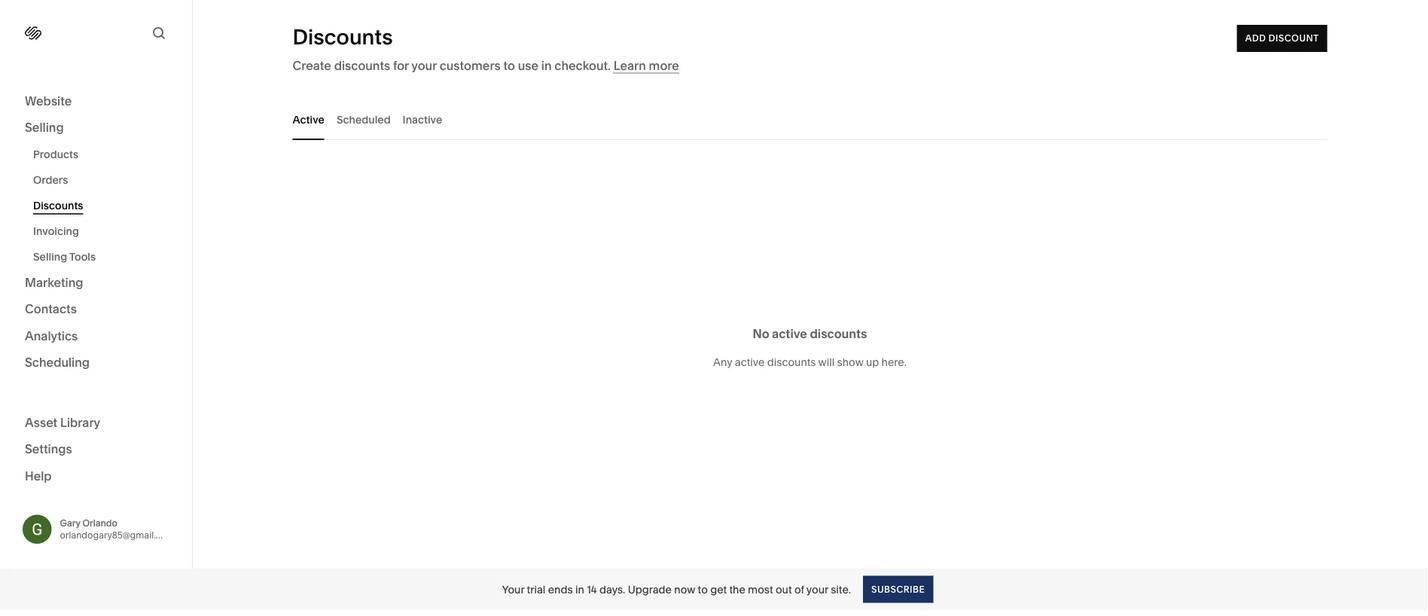 Task type: describe. For each thing, give the bounding box(es) containing it.
here.
[[882, 356, 907, 369]]

create discounts for your customers to use in checkout. learn more
[[293, 58, 679, 73]]

products
[[33, 148, 78, 161]]

show
[[837, 356, 864, 369]]

asset library link
[[25, 414, 167, 432]]

customers
[[440, 58, 501, 73]]

active for no
[[772, 326, 808, 341]]

contacts link
[[25, 301, 167, 319]]

selling tools
[[33, 251, 96, 263]]

days.
[[600, 583, 626, 596]]

selling link
[[25, 119, 167, 137]]

invoicing link
[[33, 218, 176, 244]]

upgrade
[[628, 583, 672, 596]]

marketing link
[[25, 274, 167, 292]]

library
[[60, 415, 100, 430]]

no
[[753, 326, 770, 341]]

active for any
[[735, 356, 765, 369]]

0 vertical spatial discounts
[[334, 58, 390, 73]]

checkout.
[[555, 58, 611, 73]]

website link
[[25, 93, 167, 110]]

scheduling link
[[25, 354, 167, 372]]

marketing
[[25, 275, 83, 290]]

1 horizontal spatial your
[[807, 583, 829, 596]]

out
[[776, 583, 792, 596]]

any active discounts will show up here.
[[714, 356, 907, 369]]

add
[[1246, 33, 1267, 44]]

will
[[819, 356, 835, 369]]

any
[[714, 356, 733, 369]]

scheduled button
[[337, 99, 391, 140]]

the
[[730, 583, 746, 596]]

learn more link
[[614, 58, 679, 73]]

inactive button
[[403, 99, 442, 140]]

help link
[[25, 468, 52, 484]]

scheduled
[[337, 113, 391, 126]]

more
[[649, 58, 679, 73]]

help
[[25, 469, 52, 483]]

discounts for no active discounts
[[810, 326, 868, 341]]

selling for selling
[[25, 120, 64, 135]]

tools
[[69, 251, 96, 263]]

1 horizontal spatial in
[[576, 583, 584, 596]]

settings link
[[25, 441, 167, 459]]

learn
[[614, 58, 646, 73]]

website
[[25, 93, 72, 108]]

discount
[[1269, 33, 1320, 44]]

no active discounts
[[753, 326, 868, 341]]

discounts for any active discounts will show up here.
[[768, 356, 816, 369]]

contacts
[[25, 302, 77, 316]]

0 horizontal spatial in
[[542, 58, 552, 73]]

most
[[748, 583, 773, 596]]



Task type: vqa. For each thing, say whether or not it's contained in the screenshot.
HELP
yes



Task type: locate. For each thing, give the bounding box(es) containing it.
0 horizontal spatial your
[[412, 58, 437, 73]]

to left get at bottom
[[698, 583, 708, 596]]

your right for
[[412, 58, 437, 73]]

active
[[772, 326, 808, 341], [735, 356, 765, 369]]

orders
[[33, 174, 68, 186]]

0 vertical spatial discounts
[[293, 24, 393, 50]]

orlando
[[82, 518, 118, 529]]

asset
[[25, 415, 57, 430]]

selling up the marketing
[[33, 251, 67, 263]]

subscribe button
[[863, 576, 934, 603]]

products link
[[33, 142, 176, 167]]

active button
[[293, 99, 325, 140]]

tab list
[[293, 99, 1328, 140]]

create
[[293, 58, 331, 73]]

discounts down the no active discounts on the right of page
[[768, 356, 816, 369]]

in left 14
[[576, 583, 584, 596]]

analytics link
[[25, 328, 167, 345]]

1 vertical spatial discounts
[[810, 326, 868, 341]]

of
[[795, 583, 804, 596]]

1 vertical spatial to
[[698, 583, 708, 596]]

in
[[542, 58, 552, 73], [576, 583, 584, 596]]

discounts
[[293, 24, 393, 50], [33, 199, 83, 212]]

your right of
[[807, 583, 829, 596]]

0 vertical spatial to
[[504, 58, 515, 73]]

selling
[[25, 120, 64, 135], [33, 251, 67, 263]]

1 horizontal spatial discounts
[[293, 24, 393, 50]]

to left use
[[504, 58, 515, 73]]

gary
[[60, 518, 80, 529]]

discounts up invoicing
[[33, 199, 83, 212]]

selling down website
[[25, 120, 64, 135]]

0 horizontal spatial active
[[735, 356, 765, 369]]

active right the any
[[735, 356, 765, 369]]

get
[[711, 583, 727, 596]]

0 vertical spatial in
[[542, 58, 552, 73]]

active
[[293, 113, 325, 126]]

discounts up 'show'
[[810, 326, 868, 341]]

1 horizontal spatial active
[[772, 326, 808, 341]]

settings
[[25, 442, 72, 457]]

orlandogary85@gmail.com
[[60, 530, 175, 541]]

inactive
[[403, 113, 442, 126]]

0 horizontal spatial discounts
[[33, 199, 83, 212]]

discounts inside discounts link
[[33, 199, 83, 212]]

asset library
[[25, 415, 100, 430]]

discounts up create
[[293, 24, 393, 50]]

0 horizontal spatial to
[[504, 58, 515, 73]]

orders link
[[33, 167, 176, 193]]

ends
[[548, 583, 573, 596]]

1 vertical spatial selling
[[33, 251, 67, 263]]

analytics
[[25, 328, 78, 343]]

1 vertical spatial in
[[576, 583, 584, 596]]

your
[[412, 58, 437, 73], [807, 583, 829, 596]]

for
[[393, 58, 409, 73]]

discounts left for
[[334, 58, 390, 73]]

discounts link
[[33, 193, 176, 218]]

trial
[[527, 583, 546, 596]]

0 vertical spatial active
[[772, 326, 808, 341]]

0 vertical spatial selling
[[25, 120, 64, 135]]

add discount button
[[1237, 25, 1328, 52]]

discounts
[[334, 58, 390, 73], [810, 326, 868, 341], [768, 356, 816, 369]]

site.
[[831, 583, 851, 596]]

1 vertical spatial discounts
[[33, 199, 83, 212]]

use
[[518, 58, 539, 73]]

your
[[502, 583, 525, 596]]

now
[[675, 583, 696, 596]]

active right no
[[772, 326, 808, 341]]

add discount
[[1246, 33, 1320, 44]]

1 horizontal spatial to
[[698, 583, 708, 596]]

0 vertical spatial your
[[412, 58, 437, 73]]

1 vertical spatial your
[[807, 583, 829, 596]]

tab list containing active
[[293, 99, 1328, 140]]

invoicing
[[33, 225, 79, 238]]

1 vertical spatial active
[[735, 356, 765, 369]]

14
[[587, 583, 597, 596]]

gary orlando orlandogary85@gmail.com
[[60, 518, 175, 541]]

selling tools link
[[33, 244, 176, 270]]

selling for selling tools
[[33, 251, 67, 263]]

your trial ends in 14 days. upgrade now to get the most out of your site.
[[502, 583, 851, 596]]

subscribe
[[872, 584, 925, 595]]

scheduling
[[25, 355, 90, 370]]

up
[[866, 356, 879, 369]]

2 vertical spatial discounts
[[768, 356, 816, 369]]

to
[[504, 58, 515, 73], [698, 583, 708, 596]]

in right use
[[542, 58, 552, 73]]



